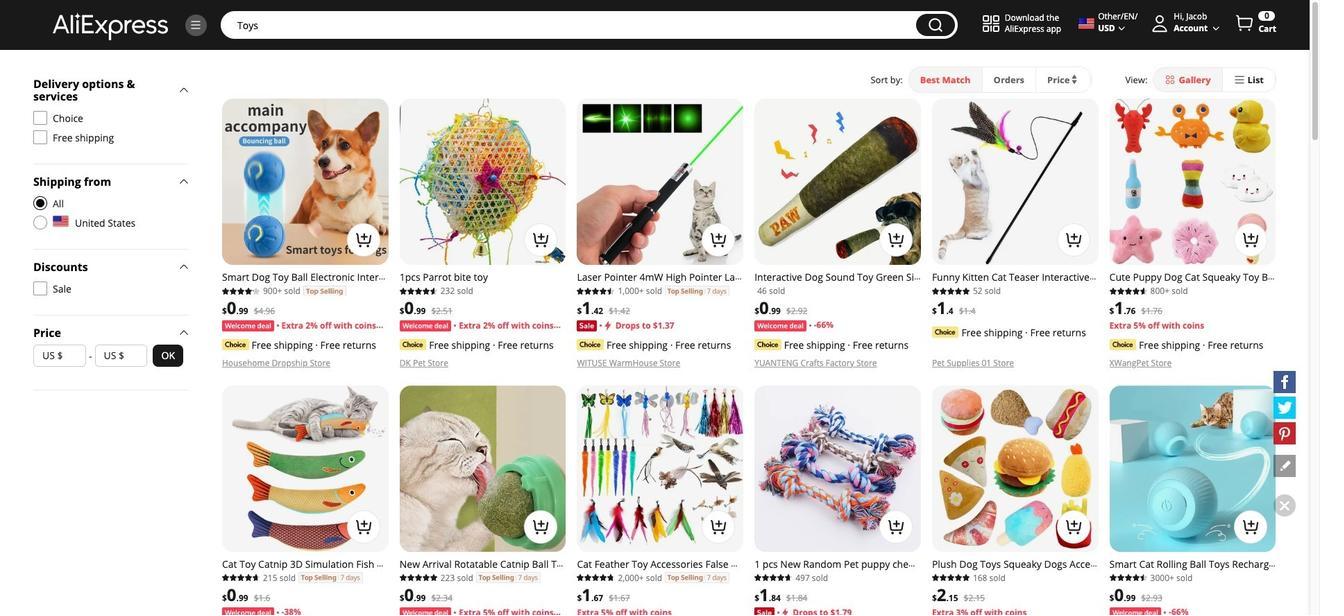 Task type: locate. For each thing, give the bounding box(es) containing it.
report fraud item image
[[377, 101, 386, 110], [555, 101, 563, 110], [555, 389, 563, 397]]

report fraud item image
[[732, 101, 741, 110], [910, 101, 918, 110], [1087, 101, 1096, 110], [1265, 101, 1273, 110], [377, 389, 386, 397], [732, 389, 741, 397], [910, 389, 918, 397]]

4ftxrwp image
[[33, 111, 47, 125], [33, 130, 47, 144]]

1 vertical spatial 4ftxrwp image
[[33, 130, 47, 144]]

4ftxrwp image
[[33, 282, 47, 296]]

1 4ftxrwp image from the top
[[33, 111, 47, 125]]

None button
[[916, 14, 955, 36]]

0 vertical spatial 4ftxrwp image
[[33, 111, 47, 125]]



Task type: describe. For each thing, give the bounding box(es) containing it.
11l24uk image
[[33, 216, 47, 230]]

action figure text field
[[230, 18, 909, 32]]

1sqid_b image
[[189, 19, 202, 31]]

2 4ftxrwp image from the top
[[33, 130, 47, 144]]



Task type: vqa. For each thing, say whether or not it's contained in the screenshot.
3rd Report fraud item icon from right
yes



